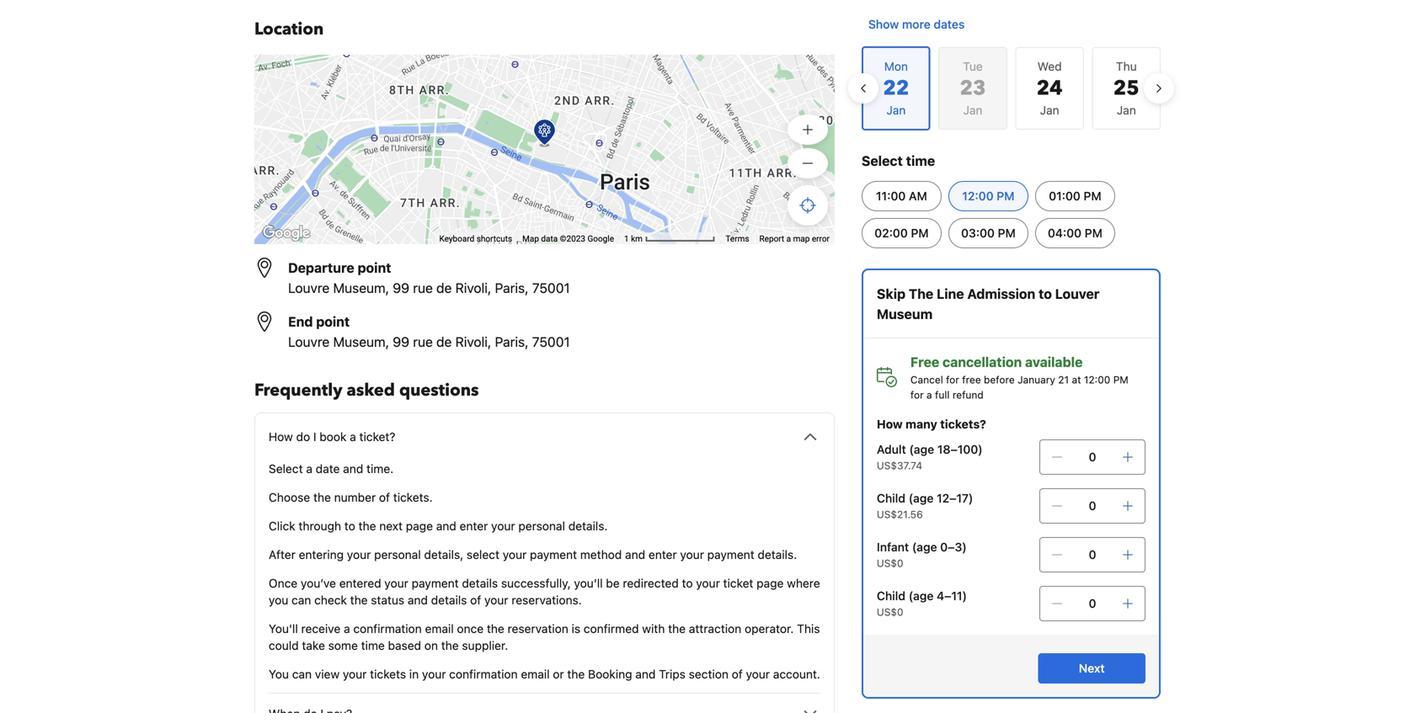 Task type: describe. For each thing, give the bounding box(es) containing it.
keyboard
[[439, 234, 475, 244]]

take
[[302, 639, 325, 653]]

03:00 pm
[[961, 226, 1016, 240]]

map
[[793, 234, 810, 244]]

1 horizontal spatial payment
[[530, 548, 577, 562]]

tue 23 jan
[[960, 59, 986, 117]]

supplier.
[[462, 639, 508, 653]]

after
[[269, 548, 296, 562]]

map region
[[254, 55, 835, 244]]

how for how do i book a ticket?
[[269, 430, 293, 444]]

1 vertical spatial personal
[[374, 548, 421, 562]]

frequently
[[254, 379, 343, 402]]

asked
[[347, 379, 395, 402]]

departure point louvre museum, 99 rue de rivoli, paris, 75001
[[288, 260, 570, 296]]

de for end point
[[436, 334, 452, 350]]

the up through
[[313, 491, 331, 505]]

1
[[624, 234, 629, 244]]

your left account.
[[746, 668, 770, 682]]

google
[[588, 234, 614, 244]]

to inside skip the line admission to louver museum
[[1039, 286, 1052, 302]]

your up entered
[[347, 548, 371, 562]]

choose the number of tickets.
[[269, 491, 433, 505]]

some
[[328, 639, 358, 653]]

pm for 12:00 pm
[[997, 189, 1015, 203]]

25
[[1114, 75, 1140, 102]]

louvre for end
[[288, 334, 330, 350]]

admission
[[967, 286, 1036, 302]]

once you've entered your payment details successfully, you'll be redirected to your ticket page where you can check the status and details of your reservations.
[[269, 577, 820, 607]]

i
[[313, 430, 316, 444]]

next button
[[1038, 654, 1146, 684]]

on
[[425, 639, 438, 653]]

(age for 4–11)
[[909, 589, 934, 603]]

jan for 24
[[1040, 103, 1060, 117]]

end point louvre museum, 99 rue de rivoli, paris, 75001
[[288, 314, 570, 350]]

de for departure point
[[436, 280, 452, 296]]

skip
[[877, 286, 906, 302]]

account.
[[773, 668, 820, 682]]

before
[[984, 374, 1015, 386]]

how for how many tickets?
[[877, 417, 903, 431]]

pm for 03:00 pm
[[998, 226, 1016, 240]]

adult (age 18–100) us$37.74
[[877, 443, 983, 472]]

method
[[580, 548, 622, 562]]

check
[[314, 594, 347, 607]]

0 vertical spatial time
[[906, 153, 935, 169]]

0 horizontal spatial for
[[911, 389, 924, 401]]

thu
[[1116, 59, 1137, 73]]

once
[[457, 622, 484, 636]]

you can view your tickets in your confirmation email or the booking and trips section of your account.
[[269, 668, 820, 682]]

reservations.
[[512, 594, 582, 607]]

free
[[911, 354, 940, 370]]

at
[[1072, 374, 1081, 386]]

jan for 25
[[1117, 103, 1136, 117]]

do
[[296, 430, 310, 444]]

and up details,
[[436, 519, 456, 533]]

child for child (age 12–17)
[[877, 492, 906, 505]]

book
[[320, 430, 347, 444]]

attraction
[[689, 622, 742, 636]]

a inside dropdown button
[[350, 430, 356, 444]]

museum, for departure point
[[333, 280, 389, 296]]

2 vertical spatial of
[[732, 668, 743, 682]]

the up supplier.
[[487, 622, 504, 636]]

louver
[[1055, 286, 1100, 302]]

you
[[269, 594, 288, 607]]

km
[[631, 234, 643, 244]]

show
[[869, 17, 899, 31]]

rivoli, for end point louvre museum, 99 rue de rivoli, paris, 75001
[[455, 334, 491, 350]]

available
[[1025, 354, 1083, 370]]

0 vertical spatial for
[[946, 374, 959, 386]]

0 for 0–3)
[[1089, 548, 1096, 562]]

page inside once you've entered your payment details successfully, you'll be redirected to your ticket page where you can check the status and details of your reservations.
[[757, 577, 784, 591]]

payment inside once you've entered your payment details successfully, you'll be redirected to your ticket page where you can check the status and details of your reservations.
[[412, 577, 459, 591]]

pm inside "free cancellation available cancel for free before january 21 at 12:00 pm for a full refund"
[[1114, 374, 1129, 386]]

select a date and time.
[[269, 462, 394, 476]]

tickets?
[[940, 417, 986, 431]]

the right or at the bottom of page
[[567, 668, 585, 682]]

pm for 02:00 pm
[[911, 226, 929, 240]]

email inside you'll receive a confirmation email once the reservation is confirmed with the attraction operator. this could take some time based on the supplier.
[[425, 622, 454, 636]]

04:00
[[1048, 226, 1082, 240]]

jan for 23
[[963, 103, 983, 117]]

and right date
[[343, 462, 363, 476]]

the
[[909, 286, 934, 302]]

section
[[689, 668, 729, 682]]

am
[[909, 189, 927, 203]]

a inside "free cancellation available cancel for free before january 21 at 12:00 pm for a full refund"
[[927, 389, 932, 401]]

0 for 4–11)
[[1089, 597, 1096, 611]]

0 horizontal spatial 12:00
[[962, 189, 994, 203]]

keyboard shortcuts button
[[439, 233, 512, 245]]

reservation
[[508, 622, 569, 636]]

rue for end point
[[413, 334, 433, 350]]

could
[[269, 639, 299, 653]]

location
[[254, 18, 324, 41]]

11:00 am
[[876, 189, 927, 203]]

your up attraction
[[680, 548, 704, 562]]

a left map
[[787, 234, 791, 244]]

infant
[[877, 540, 909, 554]]

of inside once you've entered your payment details successfully, you'll be redirected to your ticket page where you can check the status and details of your reservations.
[[470, 594, 481, 607]]

12–17)
[[937, 492, 973, 505]]

is
[[572, 622, 581, 636]]

map data ©2023 google
[[522, 234, 614, 244]]

the right on
[[441, 639, 459, 653]]

the left next
[[359, 519, 376, 533]]

12:00 pm
[[962, 189, 1015, 203]]

tickets
[[370, 668, 406, 682]]

january
[[1018, 374, 1056, 386]]

how do i book a ticket? element
[[269, 447, 821, 683]]

child (age 12–17) us$21.56
[[877, 492, 973, 521]]

(age for 0–3)
[[912, 540, 937, 554]]

point for end point
[[316, 314, 350, 330]]

more
[[902, 17, 931, 31]]

map
[[522, 234, 539, 244]]

0–3)
[[940, 540, 967, 554]]

01:00 pm
[[1049, 189, 1102, 203]]

and inside once you've entered your payment details successfully, you'll be redirected to your ticket page where you can check the status and details of your reservations.
[[408, 594, 428, 607]]

the inside once you've entered your payment details successfully, you'll be redirected to your ticket page where you can check the status and details of your reservations.
[[350, 594, 368, 607]]

next
[[379, 519, 403, 533]]

1 vertical spatial enter
[[649, 548, 677, 562]]

99 for end point
[[393, 334, 410, 350]]

select for select a date and time.
[[269, 462, 303, 476]]

with
[[642, 622, 665, 636]]

1 km
[[624, 234, 645, 244]]

pm for 01:00 pm
[[1084, 189, 1102, 203]]

next
[[1079, 662, 1105, 676]]

©2023
[[560, 234, 586, 244]]

03:00
[[961, 226, 995, 240]]

21
[[1058, 374, 1069, 386]]

24
[[1037, 75, 1063, 102]]

02:00
[[875, 226, 908, 240]]

tickets.
[[393, 491, 433, 505]]

report a map error
[[760, 234, 830, 244]]

wed
[[1038, 59, 1062, 73]]

trips
[[659, 668, 686, 682]]

data
[[541, 234, 558, 244]]

1 horizontal spatial personal
[[518, 519, 565, 533]]

2 can from the top
[[292, 668, 312, 682]]



Task type: locate. For each thing, give the bounding box(es) containing it.
0 vertical spatial enter
[[460, 519, 488, 533]]

2 horizontal spatial jan
[[1117, 103, 1136, 117]]

confirmation inside you'll receive a confirmation email once the reservation is confirmed with the attraction operator. this could take some time based on the supplier.
[[353, 622, 422, 636]]

select up choose
[[269, 462, 303, 476]]

a left date
[[306, 462, 313, 476]]

0 vertical spatial personal
[[518, 519, 565, 533]]

infant (age 0–3) us$0
[[877, 540, 967, 570]]

redirected
[[623, 577, 679, 591]]

select time
[[862, 153, 935, 169]]

2 horizontal spatial to
[[1039, 286, 1052, 302]]

0 horizontal spatial email
[[425, 622, 454, 636]]

2 paris, from the top
[[495, 334, 529, 350]]

how
[[877, 417, 903, 431], [269, 430, 293, 444]]

point right "end"
[[316, 314, 350, 330]]

payment up successfully,
[[530, 548, 577, 562]]

99 inside the end point louvre museum, 99 rue de rivoli, paris, 75001
[[393, 334, 410, 350]]

1 horizontal spatial email
[[521, 668, 550, 682]]

0 horizontal spatial time
[[361, 639, 385, 653]]

2 0 from the top
[[1089, 499, 1096, 513]]

details,
[[424, 548, 464, 562]]

after entering your personal details, select your payment method and enter your payment details.
[[269, 548, 797, 562]]

and left trips
[[636, 668, 656, 682]]

1 vertical spatial us$0
[[877, 607, 904, 618]]

2 vertical spatial to
[[682, 577, 693, 591]]

0 vertical spatial confirmation
[[353, 622, 422, 636]]

1 vertical spatial de
[[436, 334, 452, 350]]

personal
[[518, 519, 565, 533], [374, 548, 421, 562]]

1 vertical spatial 12:00
[[1084, 374, 1111, 386]]

museum
[[877, 306, 933, 322]]

0 horizontal spatial personal
[[374, 548, 421, 562]]

4 0 from the top
[[1089, 597, 1096, 611]]

point inside the end point louvre museum, 99 rue de rivoli, paris, 75001
[[316, 314, 350, 330]]

us$0 inside child (age 4–11) us$0
[[877, 607, 904, 618]]

can right you
[[292, 594, 311, 607]]

01:00
[[1049, 189, 1081, 203]]

11:00
[[876, 189, 906, 203]]

page right ticket
[[757, 577, 784, 591]]

of left the tickets.
[[379, 491, 390, 505]]

2 us$0 from the top
[[877, 607, 904, 618]]

3 0 from the top
[[1089, 548, 1096, 562]]

0 vertical spatial page
[[406, 519, 433, 533]]

enter up select at the left of page
[[460, 519, 488, 533]]

child up us$21.56
[[877, 492, 906, 505]]

2 rivoli, from the top
[[455, 334, 491, 350]]

1 vertical spatial select
[[269, 462, 303, 476]]

for down cancel
[[911, 389, 924, 401]]

0 horizontal spatial page
[[406, 519, 433, 533]]

frequently asked questions
[[254, 379, 479, 402]]

error
[[812, 234, 830, 244]]

de
[[436, 280, 452, 296], [436, 334, 452, 350]]

0 vertical spatial paris,
[[495, 280, 529, 296]]

0 vertical spatial child
[[877, 492, 906, 505]]

click
[[269, 519, 295, 533]]

0 vertical spatial email
[[425, 622, 454, 636]]

can inside once you've entered your payment details successfully, you'll be redirected to your ticket page where you can check the status and details of your reservations.
[[292, 594, 311, 607]]

0 vertical spatial select
[[862, 153, 903, 169]]

payment down details,
[[412, 577, 459, 591]]

1 horizontal spatial point
[[358, 260, 391, 276]]

1 museum, from the top
[[333, 280, 389, 296]]

12:00 right the "at"
[[1084, 374, 1111, 386]]

ticket?
[[359, 430, 396, 444]]

75001 inside 'departure point louvre museum, 99 rue de rivoli, paris, 75001'
[[532, 280, 570, 296]]

terms link
[[726, 234, 749, 244]]

region
[[848, 40, 1174, 137]]

0 vertical spatial details.
[[568, 519, 608, 533]]

how do i book a ticket? button
[[269, 427, 821, 447]]

of up once
[[470, 594, 481, 607]]

and
[[343, 462, 363, 476], [436, 519, 456, 533], [625, 548, 645, 562], [408, 594, 428, 607], [636, 668, 656, 682]]

1 rue from the top
[[413, 280, 433, 296]]

louvre
[[288, 280, 330, 296], [288, 334, 330, 350]]

1 vertical spatial child
[[877, 589, 906, 603]]

report a map error link
[[760, 234, 830, 244]]

12:00 inside "free cancellation available cancel for free before january 21 at 12:00 pm for a full refund"
[[1084, 374, 1111, 386]]

select
[[862, 153, 903, 169], [269, 462, 303, 476]]

2 child from the top
[[877, 589, 906, 603]]

louvre inside 'departure point louvre museum, 99 rue de rivoli, paris, 75001'
[[288, 280, 330, 296]]

1 can from the top
[[292, 594, 311, 607]]

2 horizontal spatial payment
[[707, 548, 755, 562]]

paris, for end point louvre museum, 99 rue de rivoli, paris, 75001
[[495, 334, 529, 350]]

1 de from the top
[[436, 280, 452, 296]]

1 vertical spatial confirmation
[[449, 668, 518, 682]]

louvre down "end"
[[288, 334, 330, 350]]

rivoli, up questions
[[455, 334, 491, 350]]

(age down 'many'
[[909, 443, 935, 457]]

rue for departure point
[[413, 280, 433, 296]]

0 horizontal spatial details.
[[568, 519, 608, 533]]

1 rivoli, from the top
[[455, 280, 491, 296]]

us$0 inside the 'infant (age 0–3) us$0'
[[877, 558, 904, 570]]

0 horizontal spatial point
[[316, 314, 350, 330]]

point for departure point
[[358, 260, 391, 276]]

your right view on the bottom left of page
[[343, 668, 367, 682]]

0 vertical spatial rue
[[413, 280, 433, 296]]

rivoli, down keyboard shortcuts button
[[455, 280, 491, 296]]

refund
[[953, 389, 984, 401]]

a right book
[[350, 430, 356, 444]]

(age up us$21.56
[[909, 492, 934, 505]]

1 paris, from the top
[[495, 280, 529, 296]]

de up the end point louvre museum, 99 rue de rivoli, paris, 75001
[[436, 280, 452, 296]]

your
[[491, 519, 515, 533], [347, 548, 371, 562], [503, 548, 527, 562], [680, 548, 704, 562], [384, 577, 409, 591], [696, 577, 720, 591], [484, 594, 508, 607], [343, 668, 367, 682], [422, 668, 446, 682], [746, 668, 770, 682]]

select for select time
[[862, 153, 903, 169]]

you'll
[[269, 622, 298, 636]]

1 horizontal spatial details.
[[758, 548, 797, 562]]

details.
[[568, 519, 608, 533], [758, 548, 797, 562]]

1 vertical spatial time
[[361, 639, 385, 653]]

your right in
[[422, 668, 446, 682]]

how inside dropdown button
[[269, 430, 293, 444]]

paris,
[[495, 280, 529, 296], [495, 334, 529, 350]]

pm up 03:00 pm at the top
[[997, 189, 1015, 203]]

select inside 'how do i book a ticket?' element
[[269, 462, 303, 476]]

0
[[1089, 450, 1096, 464], [1089, 499, 1096, 513], [1089, 548, 1096, 562], [1089, 597, 1096, 611]]

paris, for departure point louvre museum, 99 rue de rivoli, paris, 75001
[[495, 280, 529, 296]]

louvre down "departure"
[[288, 280, 330, 296]]

receive
[[301, 622, 341, 636]]

0 for 18–100)
[[1089, 450, 1096, 464]]

2 de from the top
[[436, 334, 452, 350]]

cancellation
[[943, 354, 1022, 370]]

your up select at the left of page
[[491, 519, 515, 533]]

1 0 from the top
[[1089, 450, 1096, 464]]

99 up the end point louvre museum, 99 rue de rivoli, paris, 75001
[[393, 280, 410, 296]]

to inside once you've entered your payment details successfully, you'll be redirected to your ticket page where you can check the status and details of your reservations.
[[682, 577, 693, 591]]

personal up after entering your personal details, select your payment method and enter your payment details.
[[518, 519, 565, 533]]

1 vertical spatial rue
[[413, 334, 433, 350]]

point right "departure"
[[358, 260, 391, 276]]

a left full
[[927, 389, 932, 401]]

2 jan from the left
[[1040, 103, 1060, 117]]

based
[[388, 639, 421, 653]]

rue inside 'departure point louvre museum, 99 rue de rivoli, paris, 75001'
[[413, 280, 433, 296]]

(age left the 0–3)
[[912, 540, 937, 554]]

pm for 04:00 pm
[[1085, 226, 1103, 240]]

1 jan from the left
[[963, 103, 983, 117]]

time up am
[[906, 153, 935, 169]]

(age for 18–100)
[[909, 443, 935, 457]]

enter up "redirected"
[[649, 548, 677, 562]]

1 vertical spatial for
[[911, 389, 924, 401]]

1 vertical spatial of
[[470, 594, 481, 607]]

(age inside child (age 4–11) us$0
[[909, 589, 934, 603]]

1 horizontal spatial for
[[946, 374, 959, 386]]

payment up ticket
[[707, 548, 755, 562]]

pm
[[997, 189, 1015, 203], [1084, 189, 1102, 203], [911, 226, 929, 240], [998, 226, 1016, 240], [1085, 226, 1103, 240], [1114, 374, 1129, 386]]

1 horizontal spatial how
[[877, 417, 903, 431]]

0 horizontal spatial jan
[[963, 103, 983, 117]]

1 vertical spatial point
[[316, 314, 350, 330]]

de inside the end point louvre museum, 99 rue de rivoli, paris, 75001
[[436, 334, 452, 350]]

99
[[393, 280, 410, 296], [393, 334, 410, 350]]

child inside the 'child (age 12–17) us$21.56'
[[877, 492, 906, 505]]

personal down next
[[374, 548, 421, 562]]

1 horizontal spatial jan
[[1040, 103, 1060, 117]]

us$21.56
[[877, 509, 923, 521]]

child inside child (age 4–11) us$0
[[877, 589, 906, 603]]

3 jan from the left
[[1117, 103, 1136, 117]]

your right select at the left of page
[[503, 548, 527, 562]]

1 vertical spatial paris,
[[495, 334, 529, 350]]

email up on
[[425, 622, 454, 636]]

show more dates
[[869, 17, 965, 31]]

1 vertical spatial to
[[344, 519, 355, 533]]

select up 11:00
[[862, 153, 903, 169]]

museum, down "departure"
[[333, 280, 389, 296]]

1 horizontal spatial confirmation
[[449, 668, 518, 682]]

booking
[[588, 668, 632, 682]]

louvre for departure
[[288, 280, 330, 296]]

12:00
[[962, 189, 994, 203], [1084, 374, 1111, 386]]

jan down 25
[[1117, 103, 1136, 117]]

0 vertical spatial us$0
[[877, 558, 904, 570]]

you'll receive a confirmation email once the reservation is confirmed with the attraction operator. this could take some time based on the supplier.
[[269, 622, 820, 653]]

your up status
[[384, 577, 409, 591]]

to left louver
[[1039, 286, 1052, 302]]

show more dates button
[[862, 9, 972, 40]]

0 vertical spatial rivoli,
[[455, 280, 491, 296]]

rivoli, inside the end point louvre museum, 99 rue de rivoli, paris, 75001
[[455, 334, 491, 350]]

adult
[[877, 443, 906, 457]]

2 horizontal spatial of
[[732, 668, 743, 682]]

museum, inside the end point louvre museum, 99 rue de rivoli, paris, 75001
[[333, 334, 389, 350]]

this
[[797, 622, 820, 636]]

(age inside the 'child (age 12–17) us$21.56'
[[909, 492, 934, 505]]

0 vertical spatial louvre
[[288, 280, 330, 296]]

line
[[937, 286, 964, 302]]

1 louvre from the top
[[288, 280, 330, 296]]

point inside 'departure point louvre museum, 99 rue de rivoli, paris, 75001'
[[358, 260, 391, 276]]

for
[[946, 374, 959, 386], [911, 389, 924, 401]]

0 vertical spatial 12:00
[[962, 189, 994, 203]]

full
[[935, 389, 950, 401]]

be
[[606, 577, 620, 591]]

12:00 up 03:00 on the right of the page
[[962, 189, 994, 203]]

the right with
[[668, 622, 686, 636]]

region containing 23
[[848, 40, 1174, 137]]

once
[[269, 577, 298, 591]]

1 horizontal spatial of
[[470, 594, 481, 607]]

1 vertical spatial 75001
[[532, 334, 570, 350]]

99 inside 'departure point louvre museum, 99 rue de rivoli, paris, 75001'
[[393, 280, 410, 296]]

1 vertical spatial page
[[757, 577, 784, 591]]

1 vertical spatial rivoli,
[[455, 334, 491, 350]]

1 horizontal spatial page
[[757, 577, 784, 591]]

2 rue from the top
[[413, 334, 433, 350]]

child (age 4–11) us$0
[[877, 589, 967, 618]]

0 vertical spatial of
[[379, 491, 390, 505]]

1 vertical spatial can
[[292, 668, 312, 682]]

(age left 4–11)
[[909, 589, 934, 603]]

1 99 from the top
[[393, 280, 410, 296]]

to right "redirected"
[[682, 577, 693, 591]]

1 vertical spatial louvre
[[288, 334, 330, 350]]

0 vertical spatial de
[[436, 280, 452, 296]]

paris, inside 'departure point louvre museum, 99 rue de rivoli, paris, 75001'
[[495, 280, 529, 296]]

pm right 02:00
[[911, 226, 929, 240]]

google image
[[259, 222, 314, 244]]

75001 for departure point louvre museum, 99 rue de rivoli, paris, 75001
[[532, 280, 570, 296]]

details. up 'method'
[[568, 519, 608, 533]]

louvre inside the end point louvre museum, 99 rue de rivoli, paris, 75001
[[288, 334, 330, 350]]

report
[[760, 234, 785, 244]]

date
[[316, 462, 340, 476]]

the down entered
[[350, 594, 368, 607]]

1 child from the top
[[877, 492, 906, 505]]

child down infant
[[877, 589, 906, 603]]

0 horizontal spatial enter
[[460, 519, 488, 533]]

how left 'do' at left
[[269, 430, 293, 444]]

rue up questions
[[413, 334, 433, 350]]

jan down the 23
[[963, 103, 983, 117]]

jan inside tue 23 jan
[[963, 103, 983, 117]]

0 vertical spatial to
[[1039, 286, 1052, 302]]

(age
[[909, 443, 935, 457], [909, 492, 934, 505], [912, 540, 937, 554], [909, 589, 934, 603]]

details up once
[[431, 594, 467, 607]]

museum, up the frequently asked questions
[[333, 334, 389, 350]]

time inside you'll receive a confirmation email once the reservation is confirmed with the attraction operator. this could take some time based on the supplier.
[[361, 639, 385, 653]]

time
[[906, 153, 935, 169], [361, 639, 385, 653]]

how up 'adult'
[[877, 417, 903, 431]]

99 up asked
[[393, 334, 410, 350]]

jan inside thu 25 jan
[[1117, 103, 1136, 117]]

how many tickets?
[[877, 417, 986, 431]]

us$0 for child (age 4–11)
[[877, 607, 904, 618]]

or
[[553, 668, 564, 682]]

choose
[[269, 491, 310, 505]]

rivoli, inside 'departure point louvre museum, 99 rue de rivoli, paris, 75001'
[[455, 280, 491, 296]]

email left or at the bottom of page
[[521, 668, 550, 682]]

0 horizontal spatial select
[[269, 462, 303, 476]]

0 horizontal spatial payment
[[412, 577, 459, 591]]

for up full
[[946, 374, 959, 386]]

1 vertical spatial email
[[521, 668, 550, 682]]

paris, inside the end point louvre museum, 99 rue de rivoli, paris, 75001
[[495, 334, 529, 350]]

1 horizontal spatial time
[[906, 153, 935, 169]]

and right status
[[408, 594, 428, 607]]

of right the section
[[732, 668, 743, 682]]

75001 for end point louvre museum, 99 rue de rivoli, paris, 75001
[[532, 334, 570, 350]]

0 vertical spatial 99
[[393, 280, 410, 296]]

details
[[462, 577, 498, 591], [431, 594, 467, 607]]

(age inside the 'infant (age 0–3) us$0'
[[912, 540, 937, 554]]

0 horizontal spatial how
[[269, 430, 293, 444]]

page right next
[[406, 519, 433, 533]]

0 vertical spatial museum,
[[333, 280, 389, 296]]

tue
[[963, 59, 983, 73]]

de inside 'departure point louvre museum, 99 rue de rivoli, paris, 75001'
[[436, 280, 452, 296]]

75001 inside the end point louvre museum, 99 rue de rivoli, paris, 75001
[[532, 334, 570, 350]]

1 75001 from the top
[[532, 280, 570, 296]]

you
[[269, 668, 289, 682]]

jan down 24
[[1040, 103, 1060, 117]]

jan inside wed 24 jan
[[1040, 103, 1060, 117]]

pm right the "at"
[[1114, 374, 1129, 386]]

99 for departure point
[[393, 280, 410, 296]]

1 horizontal spatial 12:00
[[1084, 374, 1111, 386]]

free
[[962, 374, 981, 386]]

0 vertical spatial details
[[462, 577, 498, 591]]

a
[[787, 234, 791, 244], [927, 389, 932, 401], [350, 430, 356, 444], [306, 462, 313, 476], [344, 622, 350, 636]]

1 vertical spatial museum,
[[333, 334, 389, 350]]

details down select at the left of page
[[462, 577, 498, 591]]

1 horizontal spatial enter
[[649, 548, 677, 562]]

rivoli, for departure point louvre museum, 99 rue de rivoli, paris, 75001
[[455, 280, 491, 296]]

time.
[[367, 462, 394, 476]]

confirmation down supplier.
[[449, 668, 518, 682]]

museum, for end point
[[333, 334, 389, 350]]

2 75001 from the top
[[532, 334, 570, 350]]

0 vertical spatial 75001
[[532, 280, 570, 296]]

us$0 for infant (age 0–3)
[[877, 558, 904, 570]]

rue inside the end point louvre museum, 99 rue de rivoli, paris, 75001
[[413, 334, 433, 350]]

a inside you'll receive a confirmation email once the reservation is confirmed with the attraction operator. this could take some time based on the supplier.
[[344, 622, 350, 636]]

details. up where
[[758, 548, 797, 562]]

0 horizontal spatial confirmation
[[353, 622, 422, 636]]

view
[[315, 668, 340, 682]]

and up "redirected"
[[625, 548, 645, 562]]

2 museum, from the top
[[333, 334, 389, 350]]

child for child (age 4–11)
[[877, 589, 906, 603]]

2 99 from the top
[[393, 334, 410, 350]]

confirmation
[[353, 622, 422, 636], [449, 668, 518, 682]]

your down successfully,
[[484, 594, 508, 607]]

23
[[960, 75, 986, 102]]

museum, inside 'departure point louvre museum, 99 rue de rivoli, paris, 75001'
[[333, 280, 389, 296]]

time right some
[[361, 639, 385, 653]]

2 louvre from the top
[[288, 334, 330, 350]]

cancel
[[911, 374, 943, 386]]

1 vertical spatial 99
[[393, 334, 410, 350]]

you'll
[[574, 577, 603, 591]]

0 vertical spatial can
[[292, 594, 311, 607]]

1 horizontal spatial to
[[682, 577, 693, 591]]

(age for 12–17)
[[909, 492, 934, 505]]

de up questions
[[436, 334, 452, 350]]

pm right the 04:00
[[1085, 226, 1103, 240]]

dates
[[934, 17, 965, 31]]

(age inside adult (age 18–100) us$37.74
[[909, 443, 935, 457]]

rue up the end point louvre museum, 99 rue de rivoli, paris, 75001
[[413, 280, 433, 296]]

confirmation up "based" at the left of the page
[[353, 622, 422, 636]]

pm right '01:00'
[[1084, 189, 1102, 203]]

to down choose the number of tickets.
[[344, 519, 355, 533]]

1 us$0 from the top
[[877, 558, 904, 570]]

1 vertical spatial details
[[431, 594, 467, 607]]

0 horizontal spatial of
[[379, 491, 390, 505]]

a up some
[[344, 622, 350, 636]]

0 horizontal spatial to
[[344, 519, 355, 533]]

1 vertical spatial details.
[[758, 548, 797, 562]]

can right the you
[[292, 668, 312, 682]]

number
[[334, 491, 376, 505]]

pm right 03:00 on the right of the page
[[998, 226, 1016, 240]]

email
[[425, 622, 454, 636], [521, 668, 550, 682]]

questions
[[399, 379, 479, 402]]

how do i book a ticket?
[[269, 430, 396, 444]]

us$37.74
[[877, 460, 923, 472]]

thu 25 jan
[[1114, 59, 1140, 117]]

0 for 12–17)
[[1089, 499, 1096, 513]]

your left ticket
[[696, 577, 720, 591]]

1 horizontal spatial select
[[862, 153, 903, 169]]

0 vertical spatial point
[[358, 260, 391, 276]]



Task type: vqa. For each thing, say whether or not it's contained in the screenshot.
we
no



